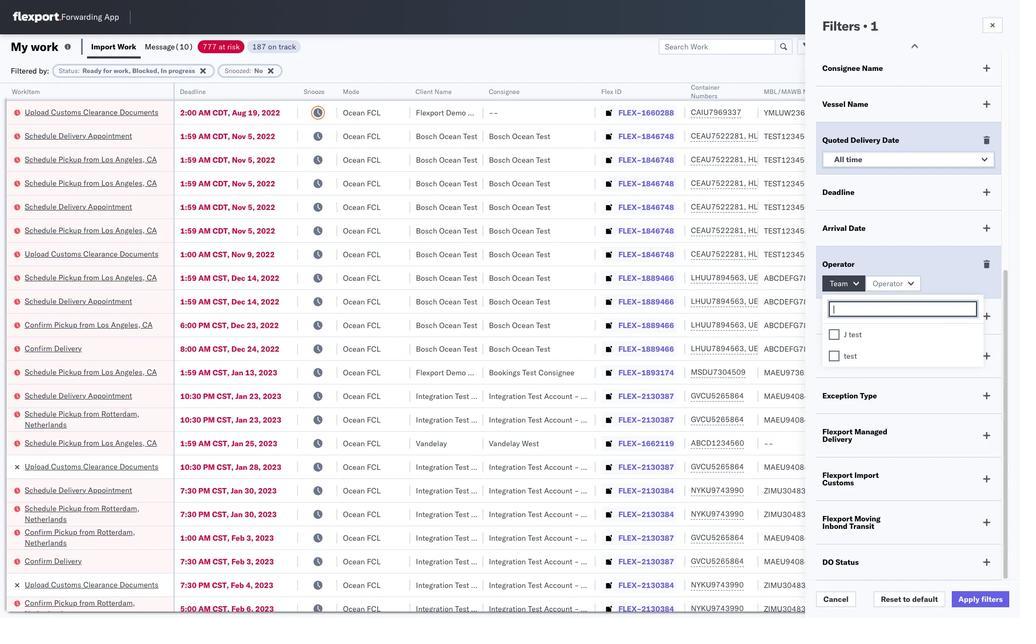 Task type: vqa. For each thing, say whether or not it's contained in the screenshot.
Cascading related to fourth MMM D, YYYY text field from the bottom
no



Task type: locate. For each thing, give the bounding box(es) containing it.
3, up 4,
[[247, 557, 254, 567]]

2 vertical spatial 10:30
[[180, 462, 201, 472]]

None checkbox
[[829, 329, 840, 340]]

1 account from the top
[[544, 391, 573, 401]]

7:30 up 5:00
[[180, 581, 197, 590]]

all time button
[[823, 152, 995, 168]]

11 schedule from the top
[[25, 438, 57, 448]]

0 vertical spatial confirm delivery
[[25, 344, 82, 353]]

1660288
[[642, 108, 674, 117]]

4 documents from the top
[[120, 580, 159, 590]]

2130387 for schedule delivery appointment
[[642, 391, 674, 401]]

3 schedule delivery appointment from the top
[[25, 296, 132, 306]]

2130387 for confirm delivery
[[642, 557, 674, 567]]

2022 for schedule delivery appointment button related to 1:59 am cst, dec 14, 2022
[[261, 297, 280, 307]]

test down j test
[[844, 351, 857, 361]]

2 vertical spatial operator
[[873, 279, 903, 289]]

10:30 down 1:59 am cst, jan 25, 2023
[[180, 462, 201, 472]]

0 vertical spatial import
[[91, 42, 116, 51]]

deadline up the 2:00
[[180, 88, 206, 96]]

2 7:30 pm cst, jan 30, 2023 from the top
[[180, 510, 277, 519]]

7:30 down the 10:30 pm cst, jan 28, 2023
[[180, 486, 197, 496]]

name down 1
[[862, 63, 883, 73]]

20 fcl from the top
[[367, 557, 381, 567]]

0 horizontal spatial deadline
[[180, 88, 206, 96]]

dec up "8:00 am cst, dec 24, 2022"
[[231, 321, 245, 330]]

cst, for 1:00 am cst, feb 3, 2023's confirm pickup from rotterdam, netherlands button
[[213, 533, 230, 543]]

cst, up 7:30 am cst, feb 3, 2023
[[213, 533, 230, 543]]

8 schedule from the top
[[25, 367, 57, 377]]

0 vertical spatial 10:30 pm cst, jan 23, 2023
[[180, 391, 282, 401]]

1 schedule pickup from los angeles, ca from the top
[[25, 154, 157, 164]]

gvcu5265864 for confirm pickup from rotterdam, netherlands
[[691, 533, 744, 543]]

pickup
[[58, 154, 82, 164], [58, 178, 82, 188], [58, 225, 82, 235], [58, 273, 82, 282], [54, 320, 77, 330], [58, 367, 82, 377], [58, 409, 82, 419], [58, 438, 82, 448], [58, 504, 82, 513], [54, 527, 77, 537], [54, 598, 77, 608]]

0 vertical spatial 14,
[[247, 273, 259, 283]]

0 vertical spatial date
[[883, 135, 900, 145]]

5 karl from the top
[[581, 510, 595, 519]]

account
[[544, 391, 573, 401], [544, 415, 573, 425], [544, 462, 573, 472], [544, 486, 573, 496], [544, 510, 573, 519], [544, 533, 573, 543], [544, 557, 573, 567], [544, 581, 573, 590], [544, 604, 573, 614]]

1 vertical spatial 1:59 am cst, dec 14, 2022
[[180, 297, 280, 307]]

3 lhuu7894563, uetu5238478 from the top
[[691, 320, 801, 330]]

1 vertical spatial schedule pickup from rotterdam, netherlands link
[[25, 503, 160, 525]]

flexport demo consignee for bookings
[[416, 368, 504, 378]]

feb left 6,
[[231, 604, 245, 614]]

2023 down 1:00 am cst, feb 3, 2023
[[255, 557, 274, 567]]

name right client
[[435, 88, 452, 96]]

karl for 5:00's confirm pickup from rotterdam, netherlands link
[[581, 604, 595, 614]]

cst, for fourth schedule pickup from los angeles, ca button from the top of the page
[[213, 273, 230, 283]]

2 ceau7522281, from the top
[[691, 155, 746, 164]]

demo down client name button
[[446, 108, 466, 117]]

11 am from the top
[[198, 368, 211, 378]]

2 zimu3048342 from the top
[[764, 510, 815, 519]]

1 vertical spatial operator
[[823, 260, 855, 269]]

1 vertical spatial date
[[849, 224, 866, 233]]

2 schedule delivery appointment link from the top
[[25, 201, 132, 212]]

dec up the 6:00 pm cst, dec 23, 2022
[[231, 297, 246, 307]]

flex- for fourth schedule pickup from los angeles, ca button from the bottom of the page
[[619, 226, 642, 236]]

client name
[[416, 88, 452, 96]]

type right item at the right bottom of page
[[861, 312, 878, 321]]

10:30 pm cst, jan 28, 2023
[[180, 462, 282, 472]]

schedule pickup from los angeles, ca for 6th schedule pickup from los angeles, ca button schedule pickup from los angeles, ca link
[[25, 438, 157, 448]]

3 lhuu7894563, from the top
[[691, 320, 747, 330]]

schedule delivery appointment button
[[25, 130, 132, 142], [25, 201, 132, 213], [25, 296, 132, 308], [25, 390, 132, 402], [25, 485, 132, 497]]

9 resize handle column header from the left
[[886, 83, 899, 619]]

1 resize handle column header from the left
[[161, 83, 174, 619]]

message (10)
[[145, 42, 194, 51]]

pm down 1:59 am cst, jan 25, 2023
[[203, 462, 215, 472]]

1 horizontal spatial operator
[[873, 279, 903, 289]]

cst, down 7:30 pm cst, feb 4, 2023
[[213, 604, 230, 614]]

flex-2130384 for schedule delivery appointment
[[619, 486, 674, 496]]

no
[[254, 66, 263, 74]]

0 horizontal spatial date
[[849, 224, 866, 233]]

12 fcl from the top
[[367, 368, 381, 378]]

7:30 pm cst, jan 30, 2023 for schedule pickup from rotterdam, netherlands
[[180, 510, 277, 519]]

status right the do
[[836, 558, 859, 567]]

1:59 am cst, dec 14, 2022 for schedule pickup from los angeles, ca
[[180, 273, 280, 283]]

pickup for 6th schedule pickup from los angeles, ca button
[[58, 438, 82, 448]]

0 vertical spatial 1:00
[[180, 250, 197, 259]]

19 flex- from the top
[[619, 533, 642, 543]]

consignee name
[[823, 63, 883, 73]]

1 vertical spatial confirm delivery link
[[25, 556, 82, 567]]

lhuu7894563, uetu5238478
[[691, 273, 801, 283], [691, 297, 801, 306], [691, 320, 801, 330], [691, 344, 801, 354]]

5 cdt, from the top
[[213, 202, 230, 212]]

import inside flexport import customs
[[855, 471, 879, 480]]

0 horizontal spatial :
[[78, 66, 80, 74]]

karl for schedule delivery appointment link for 10:30 pm cst, jan 23, 2023
[[581, 391, 595, 401]]

2 gaurav jawla from the top
[[905, 202, 949, 212]]

0 vertical spatial 30,
[[245, 486, 256, 496]]

do status
[[823, 558, 859, 567]]

integration test account - karl lagerfeld
[[489, 391, 629, 401], [489, 415, 629, 425], [489, 462, 629, 472], [489, 486, 629, 496], [489, 510, 629, 519], [489, 533, 629, 543], [489, 557, 629, 567], [489, 581, 629, 590], [489, 604, 629, 614]]

resize handle column header for mode button
[[398, 83, 411, 619]]

delivery
[[58, 131, 86, 141], [851, 135, 881, 145], [58, 202, 86, 211], [58, 296, 86, 306], [54, 344, 82, 353], [58, 391, 86, 401], [823, 435, 853, 444], [58, 486, 86, 495], [54, 556, 82, 566]]

0 vertical spatial 10:30
[[180, 391, 201, 401]]

4 schedule delivery appointment button from the top
[[25, 390, 132, 402]]

delivery for 5th schedule delivery appointment button from the bottom
[[58, 131, 86, 141]]

work left item at the right bottom of page
[[823, 312, 842, 321]]

2 vertical spatial 23,
[[249, 415, 261, 425]]

schedule delivery appointment
[[25, 131, 132, 141], [25, 202, 132, 211], [25, 296, 132, 306], [25, 391, 132, 401], [25, 486, 132, 495]]

test right the j on the bottom right of the page
[[849, 330, 862, 340]]

6 integration test account - karl lagerfeld from the top
[[489, 533, 629, 543]]

5 1:59 from the top
[[180, 226, 197, 236]]

1:59 am cst, dec 14, 2022
[[180, 273, 280, 283], [180, 297, 280, 307]]

1 vertical spatial 10:30
[[180, 415, 201, 425]]

1 vertical spatial import
[[855, 471, 879, 480]]

3 integration from the top
[[489, 462, 526, 472]]

7:30 pm cst, jan 30, 2023 for schedule delivery appointment
[[180, 486, 277, 496]]

status right the by:
[[59, 66, 78, 74]]

customs
[[51, 107, 81, 117], [51, 249, 81, 259], [861, 348, 892, 357], [51, 462, 81, 472], [823, 478, 854, 488], [51, 580, 81, 590]]

7 integration test account - karl lagerfeld from the top
[[489, 557, 629, 567]]

1 horizontal spatial import
[[855, 471, 879, 480]]

2 : from the left
[[250, 66, 252, 74]]

1 vertical spatial 3,
[[247, 557, 254, 567]]

0 horizontal spatial --
[[489, 108, 498, 117]]

1846748
[[642, 131, 674, 141], [642, 155, 674, 165], [642, 179, 674, 188], [642, 202, 674, 212], [642, 226, 674, 236], [642, 250, 674, 259]]

7:30 am cst, feb 3, 2023
[[180, 557, 274, 567]]

5, for 1st schedule pickup from los angeles, ca button schedule pickup from los angeles, ca link
[[248, 155, 255, 165]]

for
[[103, 66, 112, 74]]

resize handle column header
[[161, 83, 174, 619], [286, 83, 298, 619], [325, 83, 338, 619], [398, 83, 411, 619], [471, 83, 484, 619], [583, 83, 596, 619], [673, 83, 686, 619], [746, 83, 759, 619], [886, 83, 899, 619], [959, 83, 972, 619], [993, 83, 1006, 619]]

1 am from the top
[[198, 108, 211, 117]]

ca inside 'confirm pickup from los angeles, ca' link
[[142, 320, 153, 330]]

0 vertical spatial confirm pickup from rotterdam, netherlands link
[[25, 527, 160, 548]]

1 vertical spatial gaurav
[[905, 202, 929, 212]]

8 1:59 from the top
[[180, 368, 197, 378]]

type right the exception
[[860, 391, 877, 401]]

10:30 up 1:59 am cst, jan 25, 2023
[[180, 415, 201, 425]]

25,
[[245, 439, 257, 448]]

1 vertical spatial confirm pickup from rotterdam, netherlands link
[[25, 598, 160, 619]]

0 vertical spatial ready
[[82, 66, 102, 74]]

flexport inside flexport moving inbond transit
[[823, 514, 853, 524]]

0 vertical spatial schedule pickup from rotterdam, netherlands button
[[25, 409, 160, 431]]

zimu3048342 for confirm pickup from rotterdam, netherlands
[[764, 604, 815, 614]]

cst, for 2nd schedule pickup from los angeles, ca button from the bottom of the page
[[213, 368, 230, 378]]

feb up 7:30 am cst, feb 3, 2023
[[231, 533, 245, 543]]

0 vertical spatial confirm pickup from rotterdam, netherlands
[[25, 527, 135, 548]]

3 upload from the top
[[25, 462, 49, 472]]

batch action
[[960, 42, 1007, 51]]

10:30 pm cst, jan 23, 2023 for schedule pickup from rotterdam, netherlands
[[180, 415, 282, 425]]

1 vertical spatial gaurav jawla
[[905, 202, 949, 212]]

30, down the 28,
[[245, 486, 256, 496]]

1 vertical spatial ready
[[823, 348, 845, 357]]

maeu9408431 for schedule delivery appointment
[[764, 391, 819, 401]]

schedule delivery appointment for 10:30 pm cst, jan 23, 2023
[[25, 391, 132, 401]]

4 upload from the top
[[25, 580, 49, 590]]

cst, up "8:00 am cst, dec 24, 2022"
[[212, 321, 229, 330]]

9 flex- from the top
[[619, 297, 642, 307]]

schedule delivery appointment link for 7:30 pm cst, jan 30, 2023
[[25, 485, 132, 496]]

delivery for schedule delivery appointment button related to 10:30 pm cst, jan 23, 2023
[[58, 391, 86, 401]]

3 lagerfeld from the top
[[597, 462, 629, 472]]

feb left 4,
[[231, 581, 244, 590]]

cst, for 5:00 am cst, feb 6, 2023 confirm pickup from rotterdam, netherlands button
[[213, 604, 230, 614]]

appointment for 10:30 pm cst, jan 23, 2023
[[88, 391, 132, 401]]

3 flex-1846748 from the top
[[619, 179, 674, 188]]

name inside button
[[435, 88, 452, 96]]

23,
[[247, 321, 258, 330], [249, 391, 261, 401], [249, 415, 261, 425]]

am
[[198, 108, 211, 117], [198, 131, 211, 141], [198, 155, 211, 165], [198, 179, 211, 188], [198, 202, 211, 212], [198, 226, 211, 236], [198, 250, 211, 259], [198, 273, 211, 283], [198, 297, 211, 307], [198, 344, 211, 354], [198, 368, 211, 378], [198, 439, 211, 448], [198, 533, 211, 543], [198, 557, 211, 567], [198, 604, 211, 614]]

1 ceau7522281, hlxu6269489, hlxu8034992 from the top
[[691, 131, 858, 141]]

3 documents from the top
[[120, 462, 159, 472]]

5 integration test account - karl lagerfeld from the top
[[489, 510, 629, 519]]

appointment for 7:30 pm cst, jan 30, 2023
[[88, 486, 132, 495]]

schedule pickup from los angeles, ca
[[25, 154, 157, 164], [25, 178, 157, 188], [25, 225, 157, 235], [25, 273, 157, 282], [25, 367, 157, 377], [25, 438, 157, 448]]

4 upload customs clearance documents link from the top
[[25, 580, 159, 590]]

flex-2130387 button
[[601, 389, 677, 404], [601, 389, 677, 404], [601, 412, 677, 427], [601, 412, 677, 427], [601, 460, 677, 475], [601, 460, 677, 475], [601, 531, 677, 546], [601, 531, 677, 546], [601, 554, 677, 569], [601, 554, 677, 569]]

pickup for 5:00 am cst, feb 6, 2023 confirm pickup from rotterdam, netherlands button
[[54, 598, 77, 608]]

flex- for schedule delivery appointment button associated with 1:59 am cdt, nov 5, 2022
[[619, 202, 642, 212]]

confirm
[[25, 320, 52, 330], [25, 344, 52, 353], [25, 527, 52, 537], [25, 556, 52, 566], [25, 598, 52, 608]]

1 vertical spatial schedule pickup from rotterdam, netherlands
[[25, 504, 140, 524]]

0 horizontal spatial import
[[91, 42, 116, 51]]

schedule pickup from los angeles, ca for schedule pickup from los angeles, ca link related to fourth schedule pickup from los angeles, ca button from the bottom of the page
[[25, 225, 157, 235]]

schedule delivery appointment link
[[25, 130, 132, 141], [25, 201, 132, 212], [25, 296, 132, 307], [25, 390, 132, 401], [25, 485, 132, 496]]

angeles,
[[115, 154, 145, 164], [115, 178, 145, 188], [115, 225, 145, 235], [115, 273, 145, 282], [111, 320, 141, 330], [115, 367, 145, 377], [115, 438, 145, 448]]

8 karl from the top
[[581, 581, 595, 590]]

nov
[[232, 131, 246, 141], [232, 155, 246, 165], [232, 179, 246, 188], [232, 202, 246, 212], [232, 226, 246, 236], [231, 250, 245, 259]]

0 horizontal spatial ready
[[82, 66, 102, 74]]

2023 down the '1:59 am cst, jan 13, 2023'
[[263, 391, 282, 401]]

0 vertical spatial --
[[489, 108, 498, 117]]

23, up the "25,"
[[249, 415, 261, 425]]

0 vertical spatial operator
[[905, 88, 930, 96]]

30, up 1:00 am cst, feb 3, 2023
[[245, 510, 256, 519]]

5, for schedule delivery appointment link for 1:59 am cdt, nov 5, 2022
[[248, 202, 255, 212]]

netherlands for 5:00
[[25, 609, 67, 619]]

9 1:59 from the top
[[180, 439, 197, 448]]

0 vertical spatial jawla
[[931, 155, 949, 165]]

test
[[849, 330, 862, 340], [844, 351, 857, 361]]

1 vertical spatial work
[[823, 312, 842, 321]]

1 vertical spatial 14,
[[247, 297, 259, 307]]

rotterdam,
[[101, 409, 140, 419], [101, 504, 140, 513], [97, 527, 135, 537], [97, 598, 135, 608]]

msdu7304509
[[691, 368, 746, 377]]

0 vertical spatial confirm delivery button
[[25, 343, 82, 355]]

0 vertical spatial confirm delivery link
[[25, 343, 82, 354]]

1 horizontal spatial date
[[883, 135, 900, 145]]

cst, left the 9, on the top of the page
[[213, 250, 230, 259]]

schedule delivery appointment for 7:30 pm cst, jan 30, 2023
[[25, 486, 132, 495]]

1 horizontal spatial deadline
[[823, 188, 855, 197]]

0 vertical spatial work
[[117, 42, 136, 51]]

bosch ocean test
[[416, 131, 478, 141], [489, 131, 551, 141], [416, 155, 478, 165], [489, 155, 551, 165], [416, 179, 478, 188], [489, 179, 551, 188], [416, 202, 478, 212], [489, 202, 551, 212], [416, 226, 478, 236], [489, 226, 551, 236], [416, 250, 478, 259], [489, 250, 551, 259], [416, 273, 478, 283], [489, 273, 551, 283], [416, 297, 478, 307], [489, 297, 551, 307], [416, 321, 478, 330], [489, 321, 551, 330], [416, 344, 478, 354], [489, 344, 551, 354]]

cst, up the '1:59 am cst, jan 13, 2023'
[[213, 344, 230, 354]]

0 vertical spatial demo
[[446, 108, 466, 117]]

dec
[[231, 273, 246, 283], [231, 297, 246, 307], [231, 321, 245, 330], [231, 344, 246, 354]]

flex- for 2nd schedule pickup from los angeles, ca button from the bottom of the page
[[619, 368, 642, 378]]

0 vertical spatial status
[[59, 66, 78, 74]]

delivery for schedule delivery appointment button associated with 1:59 am cdt, nov 5, 2022
[[58, 202, 86, 211]]

4 abcdefg78456546 from the top
[[764, 344, 836, 354]]

gaurav for schedule pickup from los angeles, ca
[[905, 155, 929, 165]]

container
[[691, 83, 720, 91]]

cst, down 1:59 am cst, jan 25, 2023
[[217, 462, 234, 472]]

numbers up vessel
[[803, 88, 830, 96]]

1 vertical spatial jawla
[[931, 202, 949, 212]]

1:59 am cst, dec 14, 2022 down 1:00 am cst, nov 9, 2022
[[180, 273, 280, 283]]

3 cdt, from the top
[[213, 155, 230, 165]]

list box containing j test
[[823, 324, 984, 367]]

rotterdam, for 10:30 pm cst, jan 23, 2023
[[101, 409, 140, 419]]

cst, up the 6:00 pm cst, dec 23, 2022
[[213, 297, 230, 307]]

customs inside flexport import customs
[[823, 478, 854, 488]]

import
[[91, 42, 116, 51], [855, 471, 879, 480]]

2 documents from the top
[[120, 249, 159, 259]]

1 vertical spatial status
[[836, 558, 859, 567]]

track
[[279, 42, 296, 51]]

flex-1889466
[[619, 273, 674, 283], [619, 297, 674, 307], [619, 321, 674, 330], [619, 344, 674, 354]]

vessel name
[[823, 99, 869, 109]]

agent
[[1001, 391, 1020, 401]]

6:00 pm cst, dec 23, 2022
[[180, 321, 279, 330]]

dec left 24,
[[231, 344, 246, 354]]

date up all time 'button'
[[883, 135, 900, 145]]

2:00
[[180, 108, 197, 117]]

0 horizontal spatial operator
[[823, 260, 855, 269]]

23, down 13,
[[249, 391, 261, 401]]

1 7:30 from the top
[[180, 486, 197, 496]]

-- right abcd1234560
[[764, 439, 774, 448]]

5 schedule delivery appointment link from the top
[[25, 485, 132, 496]]

0 vertical spatial schedule pickup from rotterdam, netherlands
[[25, 409, 140, 430]]

1 vertical spatial 1:00
[[180, 533, 197, 543]]

1 vertical spatial name
[[435, 88, 452, 96]]

2 schedule delivery appointment from the top
[[25, 202, 132, 211]]

1 vertical spatial confirm delivery
[[25, 556, 82, 566]]

cst, down "8:00 am cst, dec 24, 2022"
[[213, 368, 230, 378]]

9 fcl from the top
[[367, 297, 381, 307]]

hlxu6269489,
[[748, 131, 803, 141], [748, 155, 803, 164], [748, 178, 803, 188], [748, 202, 803, 212], [748, 226, 803, 235], [748, 249, 803, 259]]

3 ceau7522281, from the top
[[691, 178, 746, 188]]

confirm pickup from rotterdam, netherlands button for 1:00 am cst, feb 3, 2023
[[25, 527, 160, 549]]

work,
[[114, 66, 131, 74]]

1 vertical spatial demo
[[446, 368, 466, 378]]

14 ocean fcl from the top
[[343, 415, 381, 425]]

cancel button
[[816, 592, 856, 608]]

1:00
[[180, 250, 197, 259], [180, 533, 197, 543]]

1 confirm pickup from rotterdam, netherlands link from the top
[[25, 527, 160, 548]]

2 confirm delivery from the top
[[25, 556, 82, 566]]

1 vertical spatial 30,
[[245, 510, 256, 519]]

cst, up the 10:30 pm cst, jan 28, 2023
[[213, 439, 230, 448]]

cst, for first "confirm delivery" button from the bottom
[[213, 557, 230, 567]]

1 lhuu7894563, uetu5238478 from the top
[[691, 273, 801, 283]]

2 horizontal spatial operator
[[905, 88, 930, 96]]

2023 up 1:00 am cst, feb 3, 2023
[[258, 510, 277, 519]]

fcl
[[367, 108, 381, 117], [367, 131, 381, 141], [367, 155, 381, 165], [367, 179, 381, 188], [367, 202, 381, 212], [367, 226, 381, 236], [367, 250, 381, 259], [367, 273, 381, 283], [367, 297, 381, 307], [367, 321, 381, 330], [367, 344, 381, 354], [367, 368, 381, 378], [367, 391, 381, 401], [367, 415, 381, 425], [367, 439, 381, 448], [367, 462, 381, 472], [367, 486, 381, 496], [367, 510, 381, 519], [367, 533, 381, 543], [367, 557, 381, 567], [367, 581, 381, 590], [367, 604, 381, 614]]

4 karl from the top
[[581, 486, 595, 496]]

2 schedule pickup from los angeles, ca link from the top
[[25, 178, 157, 188]]

10:30 down the '1:59 am cst, jan 13, 2023'
[[180, 391, 201, 401]]

1 horizontal spatial --
[[764, 439, 774, 448]]

origin
[[979, 391, 999, 401]]

None text field
[[833, 305, 976, 314]]

Search Work text field
[[659, 38, 776, 55]]

gaurav for schedule delivery appointment
[[905, 202, 929, 212]]

snoozed
[[225, 66, 250, 74]]

4 flex-1846748 from the top
[[619, 202, 674, 212]]

6 lagerfeld from the top
[[597, 533, 629, 543]]

6:00
[[180, 321, 197, 330]]

None checkbox
[[829, 351, 840, 362]]

schedule pickup from rotterdam, netherlands link for 7:30
[[25, 503, 160, 525]]

2 jawla from the top
[[931, 202, 949, 212]]

1 1:00 from the top
[[180, 250, 197, 259]]

my work
[[11, 39, 58, 54]]

1 vertical spatial upload customs clearance documents button
[[25, 249, 159, 260]]

2023 down the 28,
[[258, 486, 277, 496]]

delivery for first "confirm delivery" button from the bottom
[[54, 556, 82, 566]]

cst, down 1:00 am cst, nov 9, 2022
[[213, 273, 230, 283]]

3 upload customs clearance documents from the top
[[25, 462, 159, 472]]

: for snoozed
[[250, 66, 252, 74]]

4 am from the top
[[198, 179, 211, 188]]

operator inside button
[[873, 279, 903, 289]]

3 7:30 from the top
[[180, 557, 197, 567]]

jan up the "25,"
[[236, 415, 247, 425]]

1 horizontal spatial ready
[[823, 348, 845, 357]]

1 vertical spatial confirm delivery button
[[25, 556, 82, 568]]

cst, up 1:59 am cst, jan 25, 2023
[[217, 415, 234, 425]]

3, up 7:30 am cst, feb 3, 2023
[[247, 533, 254, 543]]

0 vertical spatial 7:30 pm cst, jan 30, 2023
[[180, 486, 277, 496]]

date right arrival
[[849, 224, 866, 233]]

appointment for 1:59 am cdt, nov 5, 2022
[[88, 202, 132, 211]]

2022
[[262, 108, 280, 117], [257, 131, 275, 141], [257, 155, 275, 165], [257, 179, 275, 188], [257, 202, 275, 212], [257, 226, 275, 236], [256, 250, 275, 259], [261, 273, 280, 283], [261, 297, 280, 307], [260, 321, 279, 330], [261, 344, 280, 354]]

flex-1662119 button
[[601, 436, 677, 451], [601, 436, 677, 451]]

cst, up 7:30 pm cst, feb 4, 2023
[[213, 557, 230, 567]]

vandelay for vandelay west
[[489, 439, 520, 448]]

2 vertical spatial name
[[848, 99, 869, 109]]

1 vertical spatial deadline
[[823, 188, 855, 197]]

7:30 pm cst, jan 30, 2023 down the 10:30 pm cst, jan 28, 2023
[[180, 486, 277, 496]]

1 confirm pickup from rotterdam, netherlands from the top
[[25, 527, 135, 548]]

0 vertical spatial deadline
[[180, 88, 206, 96]]

flex- for schedule delivery appointment button related to 10:30 pm cst, jan 23, 2023
[[619, 391, 642, 401]]

rotterdam, for 1:00 am cst, feb 3, 2023
[[97, 527, 135, 537]]

resize handle column header for flex id button
[[673, 83, 686, 619]]

clearance for 1st the upload customs clearance documents link from the top of the page
[[83, 107, 118, 117]]

ready
[[82, 66, 102, 74], [823, 348, 845, 357]]

flex- for schedule delivery appointment button associated with 7:30 pm cst, jan 30, 2023
[[619, 486, 642, 496]]

17 flex- from the top
[[619, 486, 642, 496]]

30, for schedule delivery appointment
[[245, 486, 256, 496]]

1:59 am cst, dec 14, 2022 up the 6:00 pm cst, dec 23, 2022
[[180, 297, 280, 307]]

14, down the 9, on the top of the page
[[247, 273, 259, 283]]

0 vertical spatial gaurav jawla
[[905, 155, 949, 165]]

ca
[[147, 154, 157, 164], [147, 178, 157, 188], [147, 225, 157, 235], [147, 273, 157, 282], [142, 320, 153, 330], [147, 367, 157, 377], [147, 438, 157, 448]]

5 ceau7522281, hlxu6269489, hlxu8034992 from the top
[[691, 226, 858, 235]]

from inside button
[[79, 320, 95, 330]]

list box
[[823, 324, 984, 367]]

2 1:59 am cst, dec 14, 2022 from the top
[[180, 297, 280, 307]]

confirm pickup from rotterdam, netherlands button
[[25, 527, 160, 549], [25, 598, 160, 619]]

4 schedule delivery appointment from the top
[[25, 391, 132, 401]]

1 horizontal spatial :
[[250, 66, 252, 74]]

7:30 for confirm delivery
[[180, 557, 197, 567]]

1 vertical spatial schedule pickup from rotterdam, netherlands button
[[25, 503, 160, 526]]

from
[[84, 154, 99, 164], [84, 178, 99, 188], [84, 225, 99, 235], [84, 273, 99, 282], [79, 320, 95, 330], [84, 367, 99, 377], [84, 409, 99, 419], [84, 438, 99, 448], [84, 504, 99, 513], [79, 527, 95, 537], [79, 598, 95, 608]]

import up "for"
[[91, 42, 116, 51]]

filters • 1
[[823, 18, 879, 34]]

flex-1846748 button
[[601, 129, 677, 144], [601, 129, 677, 144], [601, 152, 677, 167], [601, 152, 677, 167], [601, 176, 677, 191], [601, 176, 677, 191], [601, 200, 677, 215], [601, 200, 677, 215], [601, 223, 677, 238], [601, 223, 677, 238], [601, 247, 677, 262], [601, 247, 677, 262]]

flex- for 1st schedule pickup from los angeles, ca button
[[619, 155, 642, 165]]

: up workitem button
[[78, 66, 80, 74]]

schedule delivery appointment link for 1:59 am cst, dec 14, 2022
[[25, 296, 132, 307]]

team button
[[823, 276, 867, 292]]

10:30 pm cst, jan 23, 2023 down the '1:59 am cst, jan 13, 2023'
[[180, 391, 282, 401]]

flexport demo consignee
[[416, 108, 504, 117], [416, 368, 504, 378]]

8:00 am cst, dec 24, 2022
[[180, 344, 280, 354]]

cst, down the 10:30 pm cst, jan 28, 2023
[[212, 486, 229, 496]]

netherlands for 10:30
[[25, 420, 67, 430]]

0 vertical spatial confirm pickup from rotterdam, netherlands button
[[25, 527, 160, 549]]

confirm pickup from rotterdam, netherlands link for 1:00
[[25, 527, 160, 548]]

forwarding app link
[[13, 12, 119, 23]]

demo for bookings
[[446, 368, 466, 378]]

1 vertical spatial 10:30 pm cst, jan 23, 2023
[[180, 415, 282, 425]]

4 netherlands from the top
[[25, 609, 67, 619]]

feb down 1:00 am cst, feb 3, 2023
[[231, 557, 245, 567]]

vandelay west
[[489, 439, 539, 448]]

3 upload customs clearance documents link from the top
[[25, 461, 159, 472]]

2023 right 6,
[[255, 604, 274, 614]]

flex-1893174 button
[[601, 365, 677, 380], [601, 365, 677, 380]]

consignee inside button
[[489, 88, 520, 96]]

2 10:30 pm cst, jan 23, 2023 from the top
[[180, 415, 282, 425]]

0 horizontal spatial work
[[117, 42, 136, 51]]

1 2130387 from the top
[[642, 391, 674, 401]]

2022 for 1st schedule pickup from los angeles, ca button
[[257, 155, 275, 165]]

1 fcl from the top
[[367, 108, 381, 117]]

0 vertical spatial 1:59 am cst, dec 14, 2022
[[180, 273, 280, 283]]

operator button
[[866, 276, 922, 292]]

6 resize handle column header from the left
[[583, 83, 596, 619]]

6 test123456 from the top
[[764, 250, 810, 259]]

numbers inside container numbers
[[691, 92, 718, 100]]

cst, up 1:00 am cst, feb 3, 2023
[[212, 510, 229, 519]]

cst, for schedule delivery appointment button related to 10:30 pm cst, jan 23, 2023
[[217, 391, 234, 401]]

pm down the '1:59 am cst, jan 13, 2023'
[[203, 391, 215, 401]]

777
[[203, 42, 217, 51]]

3 1:59 am cdt, nov 5, 2022 from the top
[[180, 179, 275, 188]]

clearance
[[83, 107, 118, 117], [83, 249, 118, 259], [823, 355, 859, 365], [83, 462, 118, 472], [83, 580, 118, 590]]

work up status : ready for work, blocked, in progress
[[117, 42, 136, 51]]

7:30 up 1:00 am cst, feb 3, 2023
[[180, 510, 197, 519]]

1 vertical spatial 7:30 pm cst, jan 30, 2023
[[180, 510, 277, 519]]

1 vertical spatial flexport demo consignee
[[416, 368, 504, 378]]

1 lhuu7894563, from the top
[[691, 273, 747, 283]]

: left no
[[250, 66, 252, 74]]

name
[[862, 63, 883, 73], [435, 88, 452, 96], [848, 99, 869, 109]]

0 horizontal spatial status
[[59, 66, 78, 74]]

23, for schedule pickup from rotterdam, netherlands
[[249, 415, 261, 425]]

1 vertical spatial confirm pickup from rotterdam, netherlands button
[[25, 598, 160, 619]]

jan up 1:00 am cst, feb 3, 2023
[[231, 510, 243, 519]]

deadline down all
[[823, 188, 855, 197]]

1 horizontal spatial numbers
[[803, 88, 830, 96]]

10 resize handle column header from the left
[[959, 83, 972, 619]]

demo left bookings
[[446, 368, 466, 378]]

0 vertical spatial schedule pickup from rotterdam, netherlands link
[[25, 409, 160, 430]]

7:30 for schedule pickup from rotterdam, netherlands
[[180, 510, 197, 519]]

work item type
[[823, 312, 878, 321]]

21 ocean fcl from the top
[[343, 581, 381, 590]]

-- down the consignee button
[[489, 108, 498, 117]]

schedule pickup from los angeles, ca link for fourth schedule pickup from los angeles, ca button from the bottom of the page
[[25, 225, 157, 236]]

cdt,
[[213, 108, 230, 117], [213, 131, 230, 141], [213, 155, 230, 165], [213, 179, 230, 188], [213, 202, 230, 212], [213, 226, 230, 236]]

quoted delivery date
[[823, 135, 900, 145]]

2 flexport demo consignee from the top
[[416, 368, 504, 378]]

flexport moving inbond transit
[[823, 514, 881, 531]]

name right vessel
[[848, 99, 869, 109]]

confirm for 5:00 am cst, feb 6, 2023
[[25, 598, 52, 608]]

2023 up 1:59 am cst, jan 25, 2023
[[263, 415, 282, 425]]

23, up 24,
[[247, 321, 258, 330]]

7:30 pm cst, jan 30, 2023 up 1:00 am cst, feb 3, 2023
[[180, 510, 277, 519]]

4 5, from the top
[[248, 202, 255, 212]]

clearance for third the upload customs clearance documents link from the top
[[83, 462, 118, 472]]

confirm for 1:00 am cst, feb 3, 2023
[[25, 527, 52, 537]]

4 1:59 am cdt, nov 5, 2022 from the top
[[180, 202, 275, 212]]

10:30 pm cst, jan 23, 2023 up 1:59 am cst, jan 25, 2023
[[180, 415, 282, 425]]

10 ocean fcl from the top
[[343, 321, 381, 330]]

1 vertical spatial 23,
[[249, 391, 261, 401]]

6 hlxu8034992 from the top
[[805, 249, 858, 259]]

6 flex- from the top
[[619, 226, 642, 236]]

karl for confirm pickup from rotterdam, netherlands link for 1:00
[[581, 533, 595, 543]]

0 horizontal spatial numbers
[[691, 92, 718, 100]]

import down the flexport managed delivery
[[855, 471, 879, 480]]

0 vertical spatial upload customs clearance documents button
[[25, 107, 159, 118]]

7 integration from the top
[[489, 557, 526, 567]]

1 vertical spatial confirm pickup from rotterdam, netherlands
[[25, 598, 135, 619]]

0 vertical spatial flexport demo consignee
[[416, 108, 504, 117]]

14, up the 6:00 pm cst, dec 23, 2022
[[247, 297, 259, 307]]

delivery for 1st "confirm delivery" button from the top of the page
[[54, 344, 82, 353]]

1 horizontal spatial vandelay
[[489, 439, 520, 448]]

jan left the "25,"
[[231, 439, 243, 448]]

7:30 up 7:30 pm cst, feb 4, 2023
[[180, 557, 197, 567]]

1:59
[[180, 131, 197, 141], [180, 155, 197, 165], [180, 179, 197, 188], [180, 202, 197, 212], [180, 226, 197, 236], [180, 273, 197, 283], [180, 297, 197, 307], [180, 368, 197, 378], [180, 439, 197, 448]]

2 confirm pickup from rotterdam, netherlands link from the top
[[25, 598, 160, 619]]

0 vertical spatial gaurav
[[905, 155, 929, 165]]

karl for schedule pickup from rotterdam, netherlands link for 7:30
[[581, 510, 595, 519]]

cst, down the '1:59 am cst, jan 13, 2023'
[[217, 391, 234, 401]]

schedule pickup from rotterdam, netherlands link
[[25, 409, 160, 430], [25, 503, 160, 525]]

numbers down container
[[691, 92, 718, 100]]

schedule delivery appointment button for 10:30 pm cst, jan 23, 2023
[[25, 390, 132, 402]]

maeu9408431
[[764, 391, 819, 401], [764, 415, 819, 425], [764, 462, 819, 472], [764, 533, 819, 543], [764, 557, 819, 567]]

gaurav
[[905, 155, 929, 165], [905, 202, 929, 212]]

pm
[[198, 321, 210, 330], [203, 391, 215, 401], [203, 415, 215, 425], [203, 462, 215, 472], [198, 486, 210, 496], [198, 510, 210, 519], [198, 581, 210, 590]]

schedule pickup from los angeles, ca link for fourth schedule pickup from los angeles, ca button from the top of the page
[[25, 272, 157, 283]]

0 vertical spatial test
[[849, 330, 862, 340]]

0 vertical spatial name
[[862, 63, 883, 73]]

schedule pickup from los angeles, ca link
[[25, 154, 157, 165], [25, 178, 157, 188], [25, 225, 157, 236], [25, 272, 157, 283], [25, 367, 157, 378], [25, 438, 157, 448]]

actions
[[979, 88, 1001, 96]]

confirm pickup from rotterdam, netherlands link
[[25, 527, 160, 548], [25, 598, 160, 619]]

5 maeu9408431 from the top
[[764, 557, 819, 567]]

rotterdam, for 7:30 pm cst, jan 30, 2023
[[101, 504, 140, 513]]

0 horizontal spatial vandelay
[[416, 439, 447, 448]]

confirm for 7:30 am cst, feb 3, 2023
[[25, 556, 52, 566]]

1 horizontal spatial status
[[836, 558, 859, 567]]

0 vertical spatial 3,
[[247, 533, 254, 543]]

1 schedule pickup from rotterdam, netherlands button from the top
[[25, 409, 160, 431]]

confirm pickup from rotterdam, netherlands link for 5:00
[[25, 598, 160, 619]]

container numbers button
[[686, 81, 748, 100]]



Task type: describe. For each thing, give the bounding box(es) containing it.
Search Shipments (/) text field
[[815, 9, 918, 25]]

pm up 1:59 am cst, jan 25, 2023
[[203, 415, 215, 425]]

workitem button
[[6, 85, 163, 96]]

clearance for fourth the upload customs clearance documents link from the top of the page
[[83, 580, 118, 590]]

flexport inside flexport import customs
[[823, 471, 853, 480]]

clearance for 3rd the upload customs clearance documents link from the bottom
[[83, 249, 118, 259]]

flex-1893174
[[619, 368, 674, 378]]

2130384 for confirm pickup from rotterdam, netherlands
[[642, 604, 674, 614]]

5:00 am cst, feb 6, 2023
[[180, 604, 274, 614]]

10:30 pm cst, jan 23, 2023 for schedule delivery appointment
[[180, 391, 282, 401]]

jan left the 28,
[[236, 462, 247, 472]]

1 appointment from the top
[[88, 131, 132, 141]]

flex- for 2:00 am cdt, aug 19, 2022's upload customs clearance documents button
[[619, 108, 642, 117]]

schedule pickup from los angeles, ca link for 6th schedule pickup from los angeles, ca button
[[25, 438, 157, 448]]

9 integration test account - karl lagerfeld from the top
[[489, 604, 629, 614]]

cst, down 7:30 am cst, feb 3, 2023
[[212, 581, 229, 590]]

hlxu8034992 for upload customs clearance documents button corresponding to 1:00 am cst, nov 9, 2022
[[805, 249, 858, 259]]

nyku9743990 for confirm pickup from rotterdam, netherlands
[[691, 604, 744, 614]]

reset
[[881, 595, 902, 605]]

netherlands for 7:30
[[25, 515, 67, 524]]

2 upload customs clearance documents link from the top
[[25, 249, 159, 259]]

7 lagerfeld from the top
[[597, 557, 629, 567]]

1 hlxu6269489, from the top
[[748, 131, 803, 141]]

schedule pickup from los angeles, ca for 5th schedule pickup from los angeles, ca button from the bottom of the page's schedule pickup from los angeles, ca link
[[25, 178, 157, 188]]

jawla for schedule delivery appointment
[[931, 202, 949, 212]]

apply filters button
[[952, 592, 1010, 608]]

4 hlxu6269489, from the top
[[748, 202, 803, 212]]

all
[[835, 155, 845, 164]]

3, for 1:00 am cst, feb 3, 2023
[[247, 533, 254, 543]]

jaehyung choi - test origin agent
[[905, 391, 1020, 401]]

apply
[[959, 595, 980, 605]]

work inside "button"
[[117, 42, 136, 51]]

choi
[[938, 391, 954, 401]]

2 integration from the top
[[489, 415, 526, 425]]

flexport import customs
[[823, 471, 879, 488]]

2 account from the top
[[544, 415, 573, 425]]

my
[[11, 39, 28, 54]]

9 ocean fcl from the top
[[343, 297, 381, 307]]

1 vertical spatial --
[[764, 439, 774, 448]]

confirm pickup from rotterdam, netherlands for 5:00 am cst, feb 6, 2023
[[25, 598, 135, 619]]

resize handle column header for workitem button
[[161, 83, 174, 619]]

bookings
[[489, 368, 521, 378]]

reset to default button
[[874, 592, 946, 608]]

cst, for 6th schedule pickup from los angeles, ca button
[[213, 439, 230, 448]]

11 resize handle column header from the left
[[993, 83, 1006, 619]]

jan left 13,
[[231, 368, 243, 378]]

13 ocean fcl from the top
[[343, 391, 381, 401]]

do
[[823, 558, 834, 567]]

los inside button
[[97, 320, 109, 330]]

workitem
[[12, 88, 40, 96]]

12 am from the top
[[198, 439, 211, 448]]

10:30 for schedule pickup from rotterdam, netherlands
[[180, 415, 201, 425]]

upload customs clearance documents button for 1:00 am cst, nov 9, 2022
[[25, 249, 159, 260]]

flex-2130384 for confirm pickup from rotterdam, netherlands
[[619, 604, 674, 614]]

for
[[847, 348, 859, 357]]

3 integration test account - karl lagerfeld from the top
[[489, 462, 629, 472]]

by:
[[39, 66, 49, 76]]

2022 for schedule delivery appointment button associated with 1:59 am cdt, nov 5, 2022
[[257, 202, 275, 212]]

on
[[268, 42, 277, 51]]

inbond
[[823, 522, 848, 531]]

1 abcdefg78456546 from the top
[[764, 273, 836, 283]]

10 flex- from the top
[[619, 321, 642, 330]]

5 1846748 from the top
[[642, 226, 674, 236]]

pickup for fourth schedule pickup from los angeles, ca button from the bottom of the page
[[58, 225, 82, 235]]

2022 for 2:00 am cdt, aug 19, 2022's upload customs clearance documents button
[[262, 108, 280, 117]]

5 schedule pickup from los angeles, ca button from the top
[[25, 367, 157, 379]]

16 fcl from the top
[[367, 462, 381, 472]]

snooze
[[304, 88, 325, 96]]

default
[[913, 595, 938, 605]]

13 fcl from the top
[[367, 391, 381, 401]]

2023 right 13,
[[259, 368, 277, 378]]

maeu9408431 for confirm pickup from rotterdam, netherlands
[[764, 533, 819, 543]]

schedule delivery appointment for 1:59 am cst, dec 14, 2022
[[25, 296, 132, 306]]

1 flex-1889466 from the top
[[619, 273, 674, 283]]

5 lagerfeld from the top
[[597, 510, 629, 519]]

777 at risk
[[203, 42, 240, 51]]

12 schedule from the top
[[25, 486, 57, 495]]

5 fcl from the top
[[367, 202, 381, 212]]

3 gvcu5265864 from the top
[[691, 462, 744, 472]]

pickup for 7:30 pm cst, jan 30, 2023 schedule pickup from rotterdam, netherlands button
[[58, 504, 82, 513]]

hlxu8034992 for 1st schedule pickup from los angeles, ca button
[[805, 155, 858, 164]]

5:00
[[180, 604, 197, 614]]

3 am from the top
[[198, 155, 211, 165]]

21 fcl from the top
[[367, 581, 381, 590]]

zimu3048342 for schedule delivery appointment
[[764, 486, 815, 496]]

gaurav jawla for schedule pickup from los angeles, ca
[[905, 155, 949, 165]]

2 lhuu7894563, from the top
[[691, 297, 747, 306]]

4 integration test account - karl lagerfeld from the top
[[489, 486, 629, 496]]

6 hlxu6269489, from the top
[[748, 249, 803, 259]]

2023 up 7:30 am cst, feb 3, 2023
[[255, 533, 274, 543]]

7 1:59 from the top
[[180, 297, 197, 307]]

exception type
[[823, 391, 877, 401]]

flexport managed delivery
[[823, 427, 888, 444]]

1:00 am cst, nov 9, 2022
[[180, 250, 275, 259]]

22 fcl from the top
[[367, 604, 381, 614]]

flex- for 1:00 am cst, feb 3, 2023's confirm pickup from rotterdam, netherlands button
[[619, 533, 642, 543]]

schedule delivery appointment button for 1:59 am cdt, nov 5, 2022
[[25, 201, 132, 213]]

6 flex-1846748 from the top
[[619, 250, 674, 259]]

resize handle column header for client name button
[[471, 83, 484, 619]]

2022 for upload customs clearance documents button corresponding to 1:00 am cst, nov 9, 2022
[[256, 250, 275, 259]]

flex-2130387 for confirm delivery
[[619, 557, 674, 567]]

2 am from the top
[[198, 131, 211, 141]]

2 confirm delivery link from the top
[[25, 556, 82, 567]]

2023 right the 28,
[[263, 462, 282, 472]]

omkar savant
[[905, 321, 952, 330]]

hlxu8034992 for schedule delivery appointment button associated with 1:59 am cdt, nov 5, 2022
[[805, 202, 858, 212]]

moving
[[855, 514, 881, 524]]

jan down 13,
[[236, 391, 247, 401]]

7:30 pm cst, feb 4, 2023
[[180, 581, 273, 590]]

j
[[844, 330, 847, 340]]

deadline button
[[175, 85, 288, 96]]

maeu9408431 for confirm delivery
[[764, 557, 819, 567]]

2022 for fourth schedule pickup from los angeles, ca button from the top of the page
[[261, 273, 280, 283]]

cst, for schedule delivery appointment button associated with 7:30 pm cst, jan 30, 2023
[[212, 486, 229, 496]]

mode button
[[338, 85, 400, 96]]

2023 right 4,
[[255, 581, 273, 590]]

pm down 7:30 am cst, feb 3, 2023
[[198, 581, 210, 590]]

1 hlxu8034992 from the top
[[805, 131, 858, 141]]

1 confirm delivery from the top
[[25, 344, 82, 353]]

5, for 5th schedule pickup from los angeles, ca button from the bottom of the page's schedule pickup from los angeles, ca link
[[248, 179, 255, 188]]

3 ceau7522281, hlxu6269489, hlxu8034992 from the top
[[691, 178, 858, 188]]

import inside "button"
[[91, 42, 116, 51]]

4 test123456 from the top
[[764, 202, 810, 212]]

schedule pickup from rotterdam, netherlands link for 10:30
[[25, 409, 160, 430]]

1 vertical spatial type
[[860, 391, 877, 401]]

client
[[416, 88, 433, 96]]

0 vertical spatial type
[[861, 312, 878, 321]]

5, for schedule pickup from los angeles, ca link related to fourth schedule pickup from los angeles, ca button from the bottom of the page
[[248, 226, 255, 236]]

3 ocean fcl from the top
[[343, 155, 381, 165]]

aug
[[232, 108, 246, 117]]

9,
[[247, 250, 254, 259]]

23, for schedule delivery appointment
[[249, 391, 261, 401]]

1
[[871, 18, 879, 34]]

3 maeu9408431 from the top
[[764, 462, 819, 472]]

1 schedule delivery appointment link from the top
[[25, 130, 132, 141]]

batch
[[960, 42, 981, 51]]

15 ocean fcl from the top
[[343, 439, 381, 448]]

2023 right the "25,"
[[259, 439, 277, 448]]

progress
[[168, 66, 195, 74]]

flexport inside the flexport managed delivery
[[823, 427, 853, 437]]

1 ocean fcl from the top
[[343, 108, 381, 117]]

forwarding
[[61, 12, 102, 22]]

filters
[[823, 18, 860, 34]]

8 ocean fcl from the top
[[343, 273, 381, 283]]

2130387 for schedule pickup from rotterdam, netherlands
[[642, 415, 674, 425]]

resize handle column header for deadline button
[[286, 83, 298, 619]]

4 lagerfeld from the top
[[597, 486, 629, 496]]

4 ocean fcl from the top
[[343, 179, 381, 188]]

3 hlxu6269489, from the top
[[748, 178, 803, 188]]

187
[[252, 42, 266, 51]]

flex id
[[601, 88, 622, 96]]

rotterdam, for 5:00 am cst, feb 6, 2023
[[97, 598, 135, 608]]

jawla for schedule pickup from los angeles, ca
[[931, 155, 949, 165]]

numbers for container numbers
[[691, 92, 718, 100]]

1 flex-1846748 from the top
[[619, 131, 674, 141]]

2022 for fourth schedule pickup from los angeles, ca button from the bottom of the page
[[257, 226, 275, 236]]

arrival date
[[823, 224, 866, 233]]

mode
[[343, 88, 360, 96]]

30, for schedule pickup from rotterdam, netherlands
[[245, 510, 256, 519]]

6,
[[247, 604, 254, 614]]

8 integration from the top
[[489, 581, 526, 590]]

feb for 5:00 am cst, feb 6, 2023
[[231, 604, 245, 614]]

1:00 for 1:00 am cst, nov 9, 2022
[[180, 250, 197, 259]]

filtered
[[11, 66, 37, 76]]

19,
[[248, 108, 260, 117]]

1 horizontal spatial work
[[823, 312, 842, 321]]

schedule pickup from los angeles, ca link for 5th schedule pickup from los angeles, ca button from the bottom of the page
[[25, 178, 157, 188]]

filtered by:
[[11, 66, 49, 76]]

flex
[[601, 88, 613, 96]]

all time
[[835, 155, 863, 164]]

1 vertical spatial test
[[844, 351, 857, 361]]

deadline inside button
[[180, 88, 206, 96]]

1:00 am cst, feb 3, 2023
[[180, 533, 274, 543]]

15 am from the top
[[198, 604, 211, 614]]

gvcu5265864 for schedule delivery appointment
[[691, 391, 744, 401]]

2 lagerfeld from the top
[[597, 415, 629, 425]]

1:59 am cst, jan 25, 2023
[[180, 439, 277, 448]]

resize handle column header for container numbers button
[[746, 83, 759, 619]]

2 flex-1846748 from the top
[[619, 155, 674, 165]]

schedule delivery appointment link for 1:59 am cdt, nov 5, 2022
[[25, 201, 132, 212]]

schedule pickup from rotterdam, netherlands for 10:30 pm cst, jan 23, 2023
[[25, 409, 140, 430]]

flex- for 5:00 am cst, feb 6, 2023 confirm pickup from rotterdam, netherlands button
[[619, 604, 642, 614]]

flex-2130384 for schedule pickup from rotterdam, netherlands
[[619, 510, 674, 519]]

import work button
[[87, 34, 141, 59]]

documents for 3rd the upload customs clearance documents link from the bottom
[[120, 249, 159, 259]]

pm down the 10:30 pm cst, jan 28, 2023
[[198, 486, 210, 496]]

jan down the 10:30 pm cst, jan 28, 2023
[[231, 486, 243, 496]]

pickup for fourth schedule pickup from los angeles, ca button from the top of the page
[[58, 273, 82, 282]]

4 lhuu7894563, uetu5238478 from the top
[[691, 344, 801, 354]]

2 fcl from the top
[[367, 131, 381, 141]]

6 integration from the top
[[489, 533, 526, 543]]

2 upload from the top
[[25, 249, 49, 259]]

to
[[903, 595, 911, 605]]

feb for 7:30 pm cst, feb 4, 2023
[[231, 581, 244, 590]]

j test
[[844, 330, 862, 340]]

delivery inside the flexport managed delivery
[[823, 435, 853, 444]]

1 5, from the top
[[248, 131, 255, 141]]

flex- for fourth schedule pickup from los angeles, ca button from the top of the page
[[619, 273, 642, 283]]

risk
[[227, 42, 240, 51]]

schedule pickup from los angeles, ca for schedule pickup from los angeles, ca link corresponding to fourth schedule pickup from los angeles, ca button from the top of the page
[[25, 273, 157, 282]]

1 1889466 from the top
[[642, 273, 674, 283]]

flex-1660288
[[619, 108, 674, 117]]

14, for schedule delivery appointment
[[247, 297, 259, 307]]

3 1:59 from the top
[[180, 179, 197, 188]]

schedule delivery appointment for 1:59 am cdt, nov 5, 2022
[[25, 202, 132, 211]]

forwarding app
[[61, 12, 119, 22]]

13 am from the top
[[198, 533, 211, 543]]

pm right 6:00 at left
[[198, 321, 210, 330]]

6 ceau7522281, from the top
[[691, 249, 746, 259]]

3 flex-1889466 from the top
[[619, 321, 674, 330]]

8 integration test account - karl lagerfeld from the top
[[489, 581, 629, 590]]

9 integration from the top
[[489, 604, 526, 614]]

4 1889466 from the top
[[642, 344, 674, 354]]

9 schedule from the top
[[25, 391, 57, 401]]

in
[[161, 66, 167, 74]]

clearance inside ready for customs clearance
[[823, 355, 859, 365]]

flex- for 7:30 pm cst, jan 30, 2023 schedule pickup from rotterdam, netherlands button
[[619, 510, 642, 519]]

batch action button
[[943, 38, 1013, 55]]

0 vertical spatial 23,
[[247, 321, 258, 330]]

2 flex-1889466 from the top
[[619, 297, 674, 307]]

customs inside ready for customs clearance
[[861, 348, 892, 357]]

action
[[983, 42, 1007, 51]]

flexport. image
[[13, 12, 61, 23]]

1 upload customs clearance documents from the top
[[25, 107, 159, 117]]

name for client name
[[435, 88, 452, 96]]

name for consignee name
[[862, 63, 883, 73]]

time
[[847, 155, 863, 164]]

omkar
[[905, 321, 927, 330]]

flex-2130387 for schedule pickup from rotterdam, netherlands
[[619, 415, 674, 425]]

4 flex-1889466 from the top
[[619, 344, 674, 354]]

ready inside ready for customs clearance
[[823, 348, 845, 357]]

savant
[[929, 321, 952, 330]]

3 10:30 from the top
[[180, 462, 201, 472]]

documents for 1st the upload customs clearance documents link from the top of the page
[[120, 107, 159, 117]]

2130384 for schedule delivery appointment
[[642, 486, 674, 496]]

dec down 1:00 am cst, nov 9, 2022
[[231, 273, 246, 283]]

schedule delivery appointment button for 7:30 pm cst, jan 30, 2023
[[25, 485, 132, 497]]

import work
[[91, 42, 136, 51]]

11 flex- from the top
[[619, 344, 642, 354]]

appointment for 1:59 am cst, dec 14, 2022
[[88, 296, 132, 306]]

resize handle column header for mbl/mawb numbers button
[[886, 83, 899, 619]]

2 confirm from the top
[[25, 344, 52, 353]]

18 fcl from the top
[[367, 510, 381, 519]]

1 uetu5238478 from the top
[[749, 273, 801, 283]]

confirm pickup from los angeles, ca
[[25, 320, 153, 330]]

pm up 1:00 am cst, feb 3, 2023
[[198, 510, 210, 519]]

abcd1234560
[[691, 438, 744, 448]]

7:30 for schedule delivery appointment
[[180, 486, 197, 496]]

angeles, inside button
[[111, 320, 141, 330]]

confirm pickup from los angeles, ca button
[[25, 319, 153, 331]]

6 account from the top
[[544, 533, 573, 543]]

schedule pickup from rotterdam, netherlands button for 7:30 pm cst, jan 30, 2023
[[25, 503, 160, 526]]

2 1846748 from the top
[[642, 155, 674, 165]]

4 1:59 from the top
[[180, 202, 197, 212]]

zimu3048342 for schedule pickup from rotterdam, netherlands
[[764, 510, 815, 519]]

2 upload customs clearance documents from the top
[[25, 249, 159, 259]]

1:59 am cst, jan 13, 2023
[[180, 368, 277, 378]]

maeu9736123
[[764, 368, 819, 378]]

vandelay for vandelay
[[416, 439, 447, 448]]

cancel
[[824, 595, 849, 605]]

reset to default
[[881, 595, 938, 605]]

10:30 for schedule delivery appointment
[[180, 391, 201, 401]]

11 fcl from the top
[[367, 344, 381, 354]]

2 flex- from the top
[[619, 131, 642, 141]]

3 account from the top
[[544, 462, 573, 472]]

feb for 7:30 am cst, feb 3, 2023
[[231, 557, 245, 567]]

status : ready for work, blocked, in progress
[[59, 66, 195, 74]]

gvcu5265864 for schedule pickup from rotterdam, netherlands
[[691, 415, 744, 425]]

(10)
[[175, 42, 194, 51]]

5 test123456 from the top
[[764, 226, 810, 236]]

ymluw236679313
[[764, 108, 833, 117]]

3 abcdefg78456546 from the top
[[764, 321, 836, 330]]

filters
[[982, 595, 1003, 605]]

flex- for 6th schedule pickup from los angeles, ca button
[[619, 439, 642, 448]]

6 ceau7522281, hlxu6269489, hlxu8034992 from the top
[[691, 249, 858, 259]]

flexport demo consignee for -
[[416, 108, 504, 117]]

13 schedule from the top
[[25, 504, 57, 513]]

none checkbox inside list box
[[829, 329, 840, 340]]

message
[[145, 42, 175, 51]]

flex id button
[[596, 85, 675, 96]]

cst, for schedule pickup from rotterdam, netherlands button corresponding to 10:30 pm cst, jan 23, 2023
[[217, 415, 234, 425]]

work
[[31, 39, 58, 54]]



